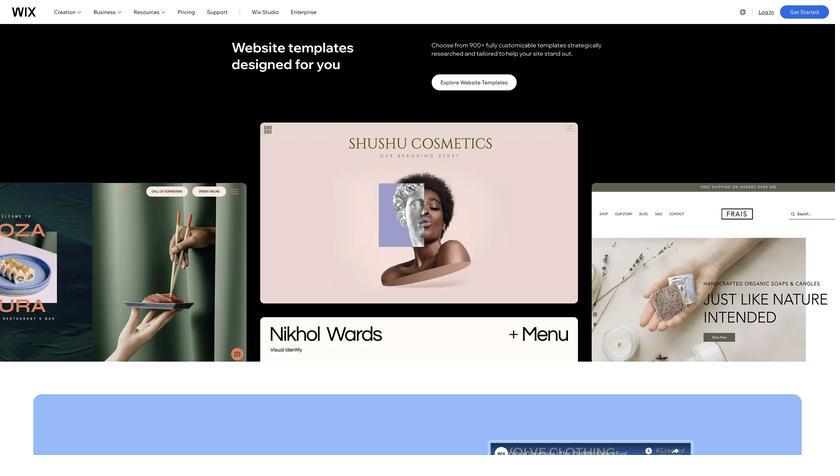 Task type: locate. For each thing, give the bounding box(es) containing it.
language selector, english selected image
[[740, 8, 748, 16]]

1 vertical spatial website
[[461, 79, 481, 86]]

stand
[[545, 50, 561, 57]]

support
[[207, 9, 228, 15]]

started
[[801, 9, 820, 15]]

website templates designed for you
[[232, 39, 354, 72]]

explore website templates
[[441, 79, 508, 86]]

to
[[499, 50, 505, 57]]

log in link
[[759, 8, 775, 16]]

resources button
[[134, 8, 166, 16]]

you
[[317, 56, 341, 72]]

business button
[[94, 8, 122, 16]]

0 horizontal spatial website
[[232, 39, 286, 56]]

in
[[770, 9, 775, 15]]

0 vertical spatial website
[[232, 39, 286, 56]]

choose from 900+ fully customizable templates strategically researched and tailored to help your site stand out.
[[432, 41, 602, 57]]

designed
[[232, 56, 292, 72]]

900+
[[470, 41, 485, 49]]

pricing link
[[178, 8, 195, 16]]

website
[[232, 39, 286, 56], [461, 79, 481, 86]]

templates
[[482, 79, 508, 86]]

1 horizontal spatial templates
[[538, 41, 567, 49]]

log
[[759, 9, 769, 15]]

0 horizontal spatial templates
[[288, 39, 354, 56]]

resources
[[134, 9, 160, 15]]

pricing
[[178, 9, 195, 15]]

explore
[[441, 79, 460, 86]]

website inside website templates designed for you
[[232, 39, 286, 56]]

templates
[[288, 39, 354, 56], [538, 41, 567, 49]]

get started link
[[781, 5, 830, 19]]

choose
[[432, 41, 454, 49]]



Task type: vqa. For each thing, say whether or not it's contained in the screenshot.
Choose from 900+ fully customizable templates strategically researched and tailored to help your site stand out.
yes



Task type: describe. For each thing, give the bounding box(es) containing it.
wix
[[252, 9, 261, 15]]

and
[[465, 50, 476, 57]]

get started
[[791, 9, 820, 15]]

tailored
[[477, 50, 498, 57]]

site
[[534, 50, 544, 57]]

1 horizontal spatial website
[[461, 79, 481, 86]]

researched
[[432, 50, 464, 57]]

wix studio link
[[252, 8, 279, 16]]

studio
[[263, 9, 279, 15]]

creation button
[[54, 8, 82, 16]]

strategically
[[568, 41, 602, 49]]

for
[[295, 56, 314, 72]]

log in
[[759, 9, 775, 15]]

enterprise link
[[291, 8, 317, 16]]

examples of wix website templates. image
[[0, 121, 836, 362]]

out.
[[562, 50, 573, 57]]

help
[[507, 50, 519, 57]]

fully
[[486, 41, 498, 49]]

business
[[94, 9, 116, 15]]

wix studio
[[252, 9, 279, 15]]

your
[[520, 50, 532, 57]]

creation
[[54, 9, 76, 15]]

explore website templates link
[[432, 75, 517, 91]]

from
[[455, 41, 469, 49]]

templates inside website templates designed for you
[[288, 39, 354, 56]]

get
[[791, 9, 800, 15]]

customizable
[[499, 41, 537, 49]]

support link
[[207, 8, 228, 16]]

templates inside 'choose from 900+ fully customizable templates strategically researched and tailored to help your site stand out.'
[[538, 41, 567, 49]]

enterprise
[[291, 9, 317, 15]]



